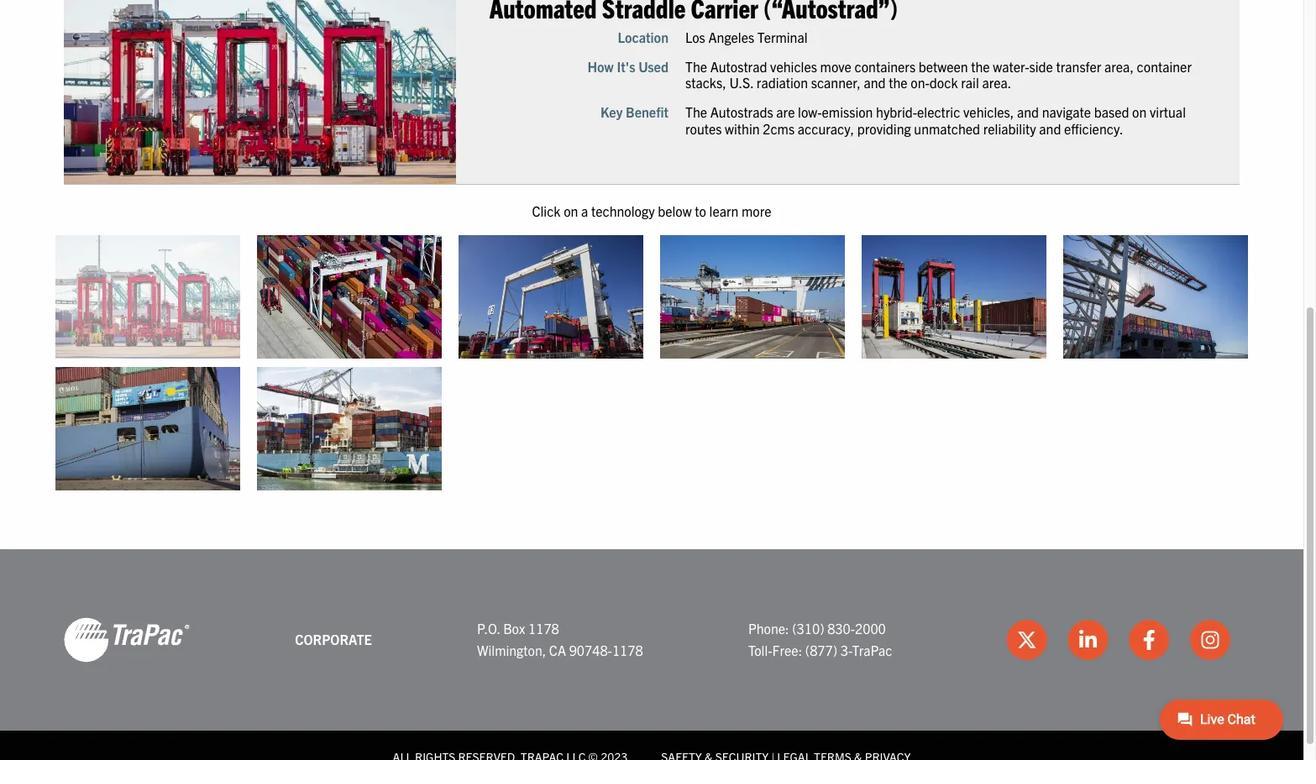 Task type: describe. For each thing, give the bounding box(es) containing it.
dock
[[930, 74, 959, 91]]

area,
[[1105, 58, 1134, 75]]

1 horizontal spatial the
[[972, 58, 991, 75]]

how
[[588, 58, 614, 75]]

efficiency.
[[1065, 120, 1124, 137]]

trapac los angeles automated radiation scanning image
[[862, 236, 1047, 359]]

accuracy,
[[798, 120, 855, 137]]

below
[[658, 202, 692, 219]]

area.
[[983, 74, 1012, 91]]

navigate
[[1043, 104, 1092, 121]]

reliability
[[984, 120, 1037, 137]]

benefit
[[626, 104, 669, 121]]

toll-
[[749, 642, 773, 659]]

water-
[[994, 58, 1030, 75]]

hybrid-
[[877, 104, 918, 121]]

electric
[[918, 104, 961, 121]]

corporate
[[295, 631, 372, 648]]

u.s.
[[730, 74, 754, 91]]

a
[[582, 202, 589, 219]]

1 horizontal spatial 1178
[[613, 642, 643, 659]]

terminal
[[758, 28, 808, 45]]

routes
[[686, 120, 722, 137]]

(877)
[[806, 642, 838, 659]]

trapac
[[853, 642, 893, 659]]

90748-
[[570, 642, 613, 659]]

los
[[686, 28, 706, 45]]

radiation
[[757, 74, 809, 91]]

low-
[[798, 104, 822, 121]]

2cms
[[763, 120, 795, 137]]

p.o. box 1178 wilmington, ca 90748-1178
[[477, 620, 643, 659]]

free:
[[773, 642, 803, 659]]

virtual
[[1151, 104, 1187, 121]]

the for the autostrad vehicles move containers between the water-side transfer area, container stacks, u.s. radiation scanner, and the on-dock rail area.
[[686, 58, 708, 75]]

learn
[[710, 202, 739, 219]]

on-
[[911, 74, 930, 91]]

vehicles,
[[964, 104, 1015, 121]]

and left navigate
[[1018, 104, 1040, 121]]

0 vertical spatial trapac los angeles automated straddle carrier image
[[64, 0, 456, 184]]

angeles
[[709, 28, 755, 45]]

3-
[[841, 642, 853, 659]]

to
[[695, 202, 707, 219]]

containers
[[855, 58, 916, 75]]

p.o.
[[477, 620, 500, 637]]

more
[[742, 202, 772, 219]]

trapac los angeles automated stacking crane image
[[257, 236, 442, 359]]

phone: (310) 830-2000 toll-free: (877) 3-trapac
[[749, 620, 893, 659]]



Task type: vqa. For each thing, say whether or not it's contained in the screenshot.
How
yes



Task type: locate. For each thing, give the bounding box(es) containing it.
los angeles terminal
[[686, 28, 808, 45]]

0 horizontal spatial 1178
[[529, 620, 560, 637]]

(310)
[[793, 620, 825, 637]]

on inside the autostrads are low-emission hybrid-electric vehicles, and navigate based on virtual routes within 2cms accuracy, providing unmatched reliability and efficiency.
[[1133, 104, 1147, 121]]

0 horizontal spatial the
[[889, 74, 908, 91]]

click on a technology below to learn more
[[532, 202, 772, 219]]

830-
[[828, 620, 856, 637]]

1 vertical spatial the
[[686, 104, 708, 121]]

on
[[1133, 104, 1147, 121], [564, 202, 579, 219]]

1178
[[529, 620, 560, 637], [613, 642, 643, 659]]

autostrad
[[711, 58, 768, 75]]

0 vertical spatial on
[[1133, 104, 1147, 121]]

0 vertical spatial the
[[686, 58, 708, 75]]

the down stacks,
[[686, 104, 708, 121]]

1178 up ca
[[529, 620, 560, 637]]

2000
[[856, 620, 886, 637]]

scanner,
[[812, 74, 861, 91]]

wilmington,
[[477, 642, 546, 659]]

emission
[[822, 104, 874, 121]]

the
[[686, 58, 708, 75], [686, 104, 708, 121]]

the down los
[[686, 58, 708, 75]]

used
[[639, 58, 669, 75]]

based
[[1095, 104, 1130, 121]]

vehicles
[[771, 58, 818, 75]]

0 vertical spatial 1178
[[529, 620, 560, 637]]

footer
[[0, 549, 1304, 761]]

move
[[821, 58, 852, 75]]

phone:
[[749, 620, 790, 637]]

autostrads
[[711, 104, 774, 121]]

1 vertical spatial trapac los angeles automated straddle carrier image
[[55, 236, 240, 359]]

within
[[725, 120, 760, 137]]

the left the on- in the top of the page
[[889, 74, 908, 91]]

1 horizontal spatial on
[[1133, 104, 1147, 121]]

and up hybrid- on the right top
[[864, 74, 886, 91]]

providing
[[858, 120, 912, 137]]

transfer
[[1057, 58, 1102, 75]]

key benefit
[[601, 104, 669, 121]]

stacks,
[[686, 74, 727, 91]]

click
[[532, 202, 561, 219]]

the autostrads are low-emission hybrid-electric vehicles, and navigate based on virtual routes within 2cms accuracy, providing unmatched reliability and efficiency.
[[686, 104, 1187, 137]]

on right based
[[1133, 104, 1147, 121]]

1178 right ca
[[613, 642, 643, 659]]

container
[[1138, 58, 1193, 75]]

the inside "the autostrad vehicles move containers between the water-side transfer area, container stacks, u.s. radiation scanner, and the on-dock rail area."
[[686, 58, 708, 75]]

the inside the autostrads are low-emission hybrid-electric vehicles, and navigate based on virtual routes within 2cms accuracy, providing unmatched reliability and efficiency.
[[686, 104, 708, 121]]

ca
[[550, 642, 566, 659]]

the
[[972, 58, 991, 75], [889, 74, 908, 91]]

rail
[[962, 74, 980, 91]]

the for the autostrads are low-emission hybrid-electric vehicles, and navigate based on virtual routes within 2cms accuracy, providing unmatched reliability and efficiency.
[[686, 104, 708, 121]]

1 vertical spatial 1178
[[613, 642, 643, 659]]

it's
[[617, 58, 636, 75]]

and
[[864, 74, 886, 91], [1018, 104, 1040, 121], [1040, 120, 1062, 137]]

the left water- at the top right of page
[[972, 58, 991, 75]]

1 vertical spatial on
[[564, 202, 579, 219]]

how it's used
[[588, 58, 669, 75]]

trapac los angeles automated straddle carrier image
[[64, 0, 456, 184], [55, 236, 240, 359]]

box
[[504, 620, 526, 637]]

and right reliability
[[1040, 120, 1062, 137]]

between
[[919, 58, 969, 75]]

and inside "the autostrad vehicles move containers between the water-side transfer area, container stacks, u.s. radiation scanner, and the on-dock rail area."
[[864, 74, 886, 91]]

the autostrad vehicles move containers between the water-side transfer area, container stacks, u.s. radiation scanner, and the on-dock rail area.
[[686, 58, 1193, 91]]

on left a
[[564, 202, 579, 219]]

corporate image
[[64, 617, 190, 664]]

key
[[601, 104, 623, 121]]

are
[[777, 104, 795, 121]]

location
[[618, 28, 669, 45]]

unmatched
[[915, 120, 981, 137]]

1 the from the top
[[686, 58, 708, 75]]

footer containing p.o. box 1178
[[0, 549, 1304, 761]]

0 horizontal spatial on
[[564, 202, 579, 219]]

side
[[1030, 58, 1054, 75]]

technology
[[592, 202, 655, 219]]

2 the from the top
[[686, 104, 708, 121]]



